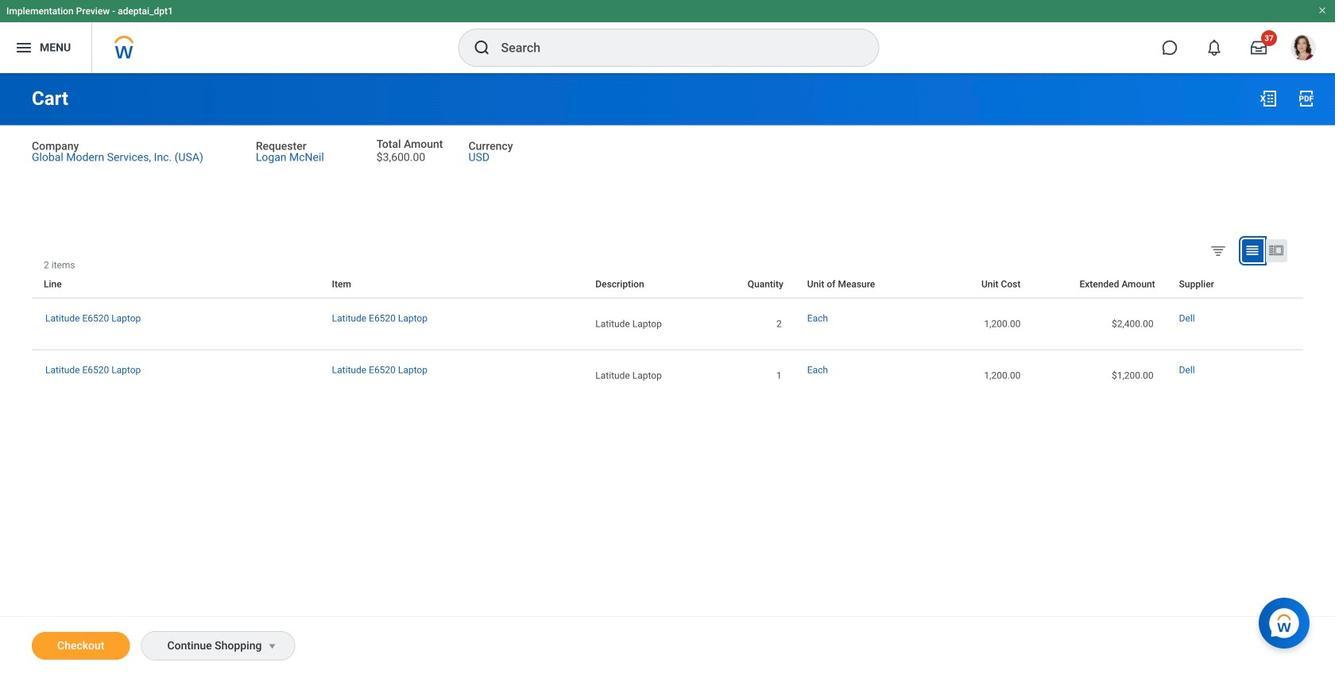 Task type: describe. For each thing, give the bounding box(es) containing it.
Search Workday  search field
[[501, 30, 846, 65]]

toggle to list detail view image
[[1269, 242, 1285, 258]]

export to excel image
[[1259, 89, 1279, 108]]

inbox large image
[[1252, 40, 1267, 56]]

notifications large image
[[1207, 40, 1223, 56]]

view printable version (pdf) image
[[1298, 89, 1317, 108]]

Toggle to List Detail view radio
[[1267, 239, 1288, 262]]

caret down image
[[263, 640, 282, 653]]

Toggle to Grid view radio
[[1243, 239, 1264, 262]]

profile logan mcneil image
[[1291, 35, 1317, 64]]



Task type: vqa. For each thing, say whether or not it's contained in the screenshot.
"Profile Logan McNeil" icon
yes



Task type: locate. For each thing, give the bounding box(es) containing it.
main content
[[0, 73, 1336, 674]]

select to filter grid data image
[[1210, 242, 1228, 259]]

option group
[[1207, 239, 1300, 266]]

banner
[[0, 0, 1336, 73]]

toggle to grid view image
[[1245, 242, 1261, 258]]

search image
[[473, 38, 492, 57]]

close environment banner image
[[1318, 6, 1328, 15]]

justify image
[[14, 38, 33, 57]]

toolbar
[[1292, 259, 1304, 271]]



